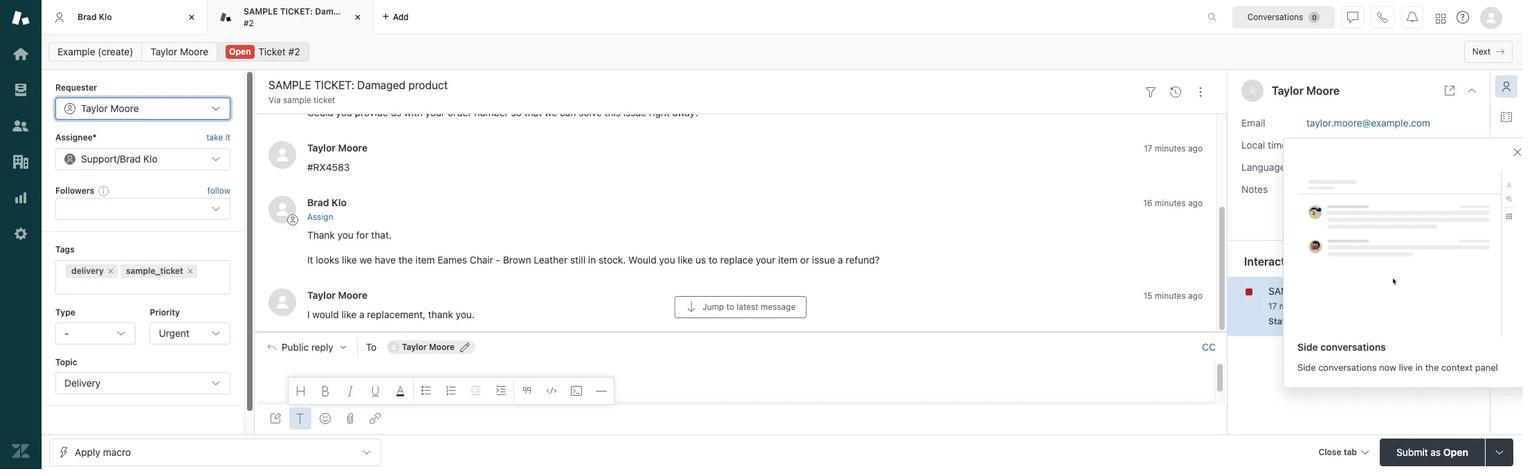 Task type: describe. For each thing, give the bounding box(es) containing it.
taylor.moore@example.com image
[[388, 342, 399, 353]]

taylor,
[[319, 81, 348, 93]]

email
[[1241, 117, 1265, 128]]

away?
[[672, 106, 700, 118]]

taylor moore link for i would like a replacement, thank you.
[[307, 289, 368, 301]]

you.
[[456, 309, 475, 320]]

hi taylor, we are sorry to hear that you received a damaged product. thank you for bringing this to our attention.
[[307, 81, 809, 93]]

#2 inside secondary element
[[288, 46, 300, 57]]

leather
[[534, 254, 568, 266]]

1 horizontal spatial open
[[1443, 446, 1468, 458]]

side conversations
[[1297, 341, 1386, 353]]

quote (cmd shift 9) image
[[521, 385, 532, 396]]

macro
[[103, 446, 131, 458]]

1 vertical spatial your
[[756, 254, 776, 266]]

side for side conversations
[[1297, 341, 1318, 353]]

eames
[[437, 254, 467, 266]]

reporting image
[[12, 189, 30, 207]]

attention.
[[766, 81, 809, 93]]

draft mode image
[[270, 413, 281, 424]]

sample ticket: damaged product 17 minutes ago status
[[1268, 285, 1428, 326]]

displays possible ticket submission types image
[[1494, 447, 1505, 458]]

taylor moore link inside secondary element
[[141, 42, 217, 62]]

/
[[117, 153, 120, 165]]

0 horizontal spatial a
[[359, 309, 364, 320]]

knowledge image
[[1501, 111, 1512, 122]]

tab containing sample ticket: damaged product
[[208, 0, 388, 35]]

15
[[1143, 291, 1152, 301]]

assign button
[[307, 211, 333, 223]]

tab
[[1344, 447, 1357, 457]]

taylor inside requester element
[[81, 103, 108, 114]]

in inside conversationlabel log
[[588, 254, 596, 266]]

1 vertical spatial for
[[356, 229, 369, 241]]

16 minutes ago
[[1143, 198, 1203, 208]]

views image
[[12, 81, 30, 99]]

decrease indent (cmd [) image
[[471, 385, 482, 396]]

damaged for sample ticket: damaged product 17 minutes ago status
[[1347, 285, 1390, 297]]

brad klo link
[[307, 196, 347, 208]]

requester
[[55, 82, 97, 93]]

taylor moore inside requester element
[[81, 103, 139, 114]]

to
[[366, 341, 377, 353]]

ticket
[[313, 95, 335, 105]]

taylor moore up the would
[[307, 289, 368, 301]]

taylor moore right user image
[[1272, 84, 1340, 97]]

- inside popup button
[[64, 327, 69, 339]]

solve
[[579, 106, 602, 118]]

priority
[[150, 307, 180, 317]]

live
[[1399, 362, 1413, 373]]

replace
[[720, 254, 753, 266]]

taylor right user image
[[1272, 84, 1304, 97]]

the for context
[[1425, 362, 1439, 373]]

info on adding followers image
[[98, 185, 110, 196]]

bulleted list (cmd shift 8) image
[[421, 385, 432, 396]]

add button
[[374, 0, 417, 34]]

assign
[[307, 212, 333, 222]]

the for item
[[398, 254, 413, 266]]

code block (ctrl shift 6) image
[[571, 385, 582, 396]]

add
[[393, 11, 409, 22]]

- inside conversationlabel log
[[496, 254, 500, 266]]

side for side conversations now live in the context panel
[[1297, 362, 1316, 373]]

to left hear
[[408, 81, 417, 93]]

15 minutes ago text field
[[1143, 291, 1203, 301]]

local
[[1241, 139, 1265, 151]]

urgent button
[[150, 322, 230, 345]]

ago inside sample ticket: damaged product 17 minutes ago status
[[1313, 301, 1327, 311]]

next button
[[1464, 41, 1513, 63]]

tabs tab list
[[42, 0, 1193, 35]]

ticket: for sample ticket: damaged product 17 minutes ago status
[[1309, 285, 1345, 297]]

admin image
[[12, 225, 30, 243]]

apply
[[75, 446, 100, 458]]

notes
[[1241, 183, 1268, 195]]

close
[[1318, 447, 1341, 457]]

example (create)
[[57, 46, 133, 57]]

with
[[404, 106, 423, 118]]

main element
[[0, 0, 42, 469]]

sample for sample ticket: damaged product 17 minutes ago status
[[1268, 285, 1306, 297]]

1 horizontal spatial us
[[695, 254, 706, 266]]

via sample ticket
[[268, 95, 335, 105]]

conversationlabel log
[[255, 37, 1227, 332]]

would
[[628, 254, 656, 266]]

urgent
[[159, 327, 189, 339]]

cc
[[1202, 341, 1216, 353]]

taylor right taylor.moore@example.com icon
[[402, 342, 427, 352]]

product for sample ticket: damaged product 17 minutes ago status
[[1393, 285, 1428, 297]]

taylor moore link for #rx4583
[[307, 142, 368, 153]]

hide composer image
[[735, 326, 746, 337]]

stock.
[[599, 254, 626, 266]]

increase indent (cmd ]) image
[[495, 385, 507, 396]]

conversations for side conversations now live in the context panel
[[1318, 362, 1377, 373]]

it looks like we have the item eames chair - brown leather still in stock. would you like us to replace your item or issue a refund?
[[307, 254, 880, 266]]

take
[[206, 132, 223, 143]]

bringing
[[679, 81, 716, 93]]

0 horizontal spatial issue
[[623, 106, 646, 118]]

taylor up the would
[[307, 289, 336, 301]]

like for i would like a replacement, thank you.
[[342, 309, 357, 320]]

context
[[1441, 362, 1473, 373]]

close image for 'brad klo' tab
[[185, 10, 199, 24]]

0 vertical spatial that
[[443, 81, 460, 93]]

damaged for sample ticket: damaged product #2
[[315, 6, 354, 17]]

brad for brad klo assign
[[307, 196, 329, 208]]

panel
[[1475, 362, 1498, 373]]

support / brad klo
[[81, 153, 158, 165]]

thank
[[428, 309, 453, 320]]

conversations for side conversations
[[1320, 341, 1386, 353]]

next
[[1472, 46, 1490, 57]]

follow
[[207, 185, 230, 196]]

insert emojis image
[[320, 413, 331, 424]]

jump to latest message
[[702, 301, 796, 312]]

so
[[511, 106, 522, 118]]

our
[[749, 81, 764, 93]]

(create)
[[98, 46, 133, 57]]

received
[[482, 81, 520, 93]]

brad klo assign
[[307, 196, 347, 222]]

minutes inside sample ticket: damaged product 17 minutes ago status
[[1279, 301, 1310, 311]]

brown
[[503, 254, 531, 266]]

refund?
[[846, 254, 880, 266]]

16
[[1143, 198, 1152, 208]]

sample ticket: damaged product #2
[[244, 6, 388, 28]]

get started image
[[12, 45, 30, 63]]

hi
[[307, 81, 317, 93]]

filter image
[[1145, 86, 1156, 97]]

0 vertical spatial your
[[425, 106, 445, 118]]

taylor moore inside secondary element
[[150, 46, 208, 57]]

order
[[448, 106, 472, 118]]

secondary element
[[42, 38, 1523, 66]]

submit
[[1396, 446, 1428, 458]]

brad for brad klo
[[78, 12, 97, 22]]

sample
[[283, 95, 311, 105]]

zendesk support image
[[12, 9, 30, 27]]

taylor up #rx4583
[[307, 142, 336, 153]]

moore inside requester element
[[110, 103, 139, 114]]

button displays agent's chat status as invisible. image
[[1347, 11, 1358, 22]]

example (create) button
[[48, 42, 142, 62]]

latest
[[737, 301, 758, 312]]

organizations image
[[12, 153, 30, 171]]

ago for 17 minutes ago
[[1188, 143, 1203, 153]]

events image
[[1170, 86, 1181, 97]]

conversations button
[[1232, 6, 1335, 28]]

submit as open
[[1396, 446, 1468, 458]]

1 vertical spatial thank
[[307, 229, 335, 241]]

close tab
[[1318, 447, 1357, 457]]

headings image
[[295, 385, 307, 396]]

1 vertical spatial a
[[838, 254, 843, 266]]

tags
[[55, 244, 75, 255]]

would
[[312, 309, 339, 320]]

2 vertical spatial we
[[359, 254, 372, 266]]

brad klo tab
[[42, 0, 208, 35]]



Task type: vqa. For each thing, say whether or not it's contained in the screenshot.
Videos within the Zendesk demo videos show you additional capabilities and how to use tools that keep your business in sync.
no



Task type: locate. For each thing, give the bounding box(es) containing it.
1 horizontal spatial -
[[496, 254, 500, 266]]

klo for brad klo
[[99, 12, 112, 22]]

minutes up 16 minutes ago text field
[[1155, 143, 1186, 153]]

17 minutes ago text field up status
[[1268, 301, 1327, 311]]

notifications image
[[1407, 11, 1418, 22]]

taylor moore
[[150, 46, 208, 57], [1272, 84, 1340, 97], [81, 103, 139, 114], [307, 142, 368, 153], [307, 289, 368, 301], [402, 342, 455, 352]]

conversations
[[1320, 341, 1386, 353], [1318, 362, 1377, 373]]

1 vertical spatial the
[[1425, 362, 1439, 373]]

get help image
[[1457, 11, 1469, 24]]

thank right product.
[[615, 81, 643, 93]]

2 vertical spatial taylor moore link
[[307, 289, 368, 301]]

1 vertical spatial that
[[524, 106, 542, 118]]

0 vertical spatial thank
[[615, 81, 643, 93]]

1 vertical spatial open
[[1443, 446, 1468, 458]]

side conversations now live in the context panel
[[1297, 362, 1498, 373]]

1 vertical spatial 17 minutes ago text field
[[1268, 301, 1327, 311]]

1 horizontal spatial product
[[1393, 285, 1428, 297]]

item left or
[[778, 254, 798, 266]]

#rx4583
[[307, 161, 350, 173]]

0 horizontal spatial 17
[[1144, 143, 1152, 153]]

looks
[[316, 254, 339, 266]]

moore inside secondary element
[[180, 46, 208, 57]]

#2 inside sample ticket: damaged product #2
[[244, 18, 254, 28]]

0 vertical spatial a
[[522, 81, 528, 93]]

right
[[649, 106, 670, 118]]

close image
[[1466, 85, 1477, 96]]

1 horizontal spatial a
[[522, 81, 528, 93]]

moore
[[180, 46, 208, 57], [1306, 84, 1340, 97], [110, 103, 139, 114], [338, 142, 368, 153], [338, 289, 368, 301], [429, 342, 455, 352]]

-
[[496, 254, 500, 266], [64, 327, 69, 339]]

0 horizontal spatial the
[[398, 254, 413, 266]]

0 vertical spatial 17 minutes ago text field
[[1144, 143, 1203, 153]]

1 horizontal spatial your
[[756, 254, 776, 266]]

taylor moore link up #rx4583
[[307, 142, 368, 153]]

jump to latest message button
[[675, 296, 807, 318]]

1 item from the left
[[415, 254, 435, 266]]

followers
[[55, 185, 94, 196]]

remove image
[[186, 267, 194, 275]]

conversations up now
[[1320, 341, 1386, 353]]

minutes right 15
[[1155, 291, 1186, 301]]

sample
[[244, 6, 278, 17], [1268, 285, 1306, 297]]

you right could
[[336, 106, 352, 118]]

to left replace
[[709, 254, 718, 266]]

we left have
[[359, 254, 372, 266]]

- right chair
[[496, 254, 500, 266]]

side down side conversations
[[1297, 362, 1316, 373]]

minutes for 16
[[1155, 198, 1186, 208]]

klo right the / at the top of the page
[[143, 153, 158, 165]]

could
[[307, 106, 333, 118]]

for up right
[[664, 81, 676, 93]]

damaged
[[530, 81, 572, 93]]

0 horizontal spatial close image
[[185, 10, 199, 24]]

17 minutes ago
[[1144, 143, 1203, 153]]

2 horizontal spatial a
[[838, 254, 843, 266]]

1 horizontal spatial the
[[1425, 362, 1439, 373]]

can
[[560, 106, 576, 118]]

sample for sample ticket: damaged product #2
[[244, 6, 278, 17]]

for
[[664, 81, 676, 93], [356, 229, 369, 241]]

0 horizontal spatial for
[[356, 229, 369, 241]]

17 up 16
[[1144, 143, 1152, 153]]

a
[[522, 81, 528, 93], [838, 254, 843, 266], [359, 309, 364, 320]]

for left that.
[[356, 229, 369, 241]]

the inside conversationlabel log
[[398, 254, 413, 266]]

apps image
[[1501, 172, 1512, 183]]

edit user image
[[460, 342, 470, 352]]

the
[[398, 254, 413, 266], [1425, 362, 1439, 373]]

interactions
[[1244, 255, 1307, 267]]

1 vertical spatial in
[[1415, 362, 1423, 373]]

1 avatar image from the top
[[268, 141, 296, 169]]

0 horizontal spatial item
[[415, 254, 435, 266]]

2 horizontal spatial klo
[[332, 196, 347, 208]]

to left our
[[737, 81, 746, 93]]

brad right support
[[120, 153, 141, 165]]

sample up ticket
[[244, 6, 278, 17]]

ago down ticket actions icon
[[1188, 143, 1203, 153]]

side down sample ticket: damaged product 17 minutes ago status
[[1297, 341, 1318, 353]]

thank you for that.
[[307, 229, 392, 241]]

0 vertical spatial for
[[664, 81, 676, 93]]

us
[[391, 106, 401, 118], [695, 254, 706, 266]]

sample inside sample ticket: damaged product #2
[[244, 6, 278, 17]]

avatar image left "i"
[[268, 288, 296, 316]]

0 horizontal spatial klo
[[99, 12, 112, 22]]

1 horizontal spatial 17 minutes ago text field
[[1268, 301, 1327, 311]]

klo inside assignee* element
[[143, 153, 158, 165]]

1 close image from the left
[[185, 10, 199, 24]]

minutes up status
[[1279, 301, 1310, 311]]

this
[[718, 81, 735, 93], [604, 106, 621, 118]]

user image
[[1248, 86, 1257, 95]]

damaged up side conversations
[[1347, 285, 1390, 297]]

0 vertical spatial issue
[[623, 106, 646, 118]]

0 horizontal spatial your
[[425, 106, 445, 118]]

we left are
[[351, 81, 363, 93]]

1 vertical spatial avatar image
[[268, 196, 296, 223]]

brad inside tab
[[78, 12, 97, 22]]

2 close image from the left
[[351, 10, 365, 24]]

0 vertical spatial #2
[[244, 18, 254, 28]]

underline (cmd u) image
[[370, 385, 381, 396]]

add attachment image
[[345, 413, 356, 424]]

you up order
[[463, 81, 479, 93]]

klo
[[99, 12, 112, 22], [143, 153, 158, 165], [332, 196, 347, 208]]

0 horizontal spatial brad
[[78, 12, 97, 22]]

user image
[[1250, 87, 1255, 95]]

taylor moore down thank
[[402, 342, 455, 352]]

like for it looks like we have the item eames chair - brown leather still in stock. would you like us to replace your item or issue a refund?
[[342, 254, 357, 266]]

2 vertical spatial a
[[359, 309, 364, 320]]

are
[[366, 81, 380, 93]]

damaged inside sample ticket: damaged product 17 minutes ago status
[[1347, 285, 1390, 297]]

klo up example (create)
[[99, 12, 112, 22]]

cc button
[[1202, 341, 1216, 353]]

17 inside sample ticket: damaged product 17 minutes ago status
[[1268, 301, 1277, 311]]

17 minutes ago text field up 16 minutes ago text field
[[1144, 143, 1203, 153]]

klo inside 'brad klo' tab
[[99, 12, 112, 22]]

in right still
[[588, 254, 596, 266]]

product
[[356, 6, 388, 17], [1393, 285, 1428, 297]]

0 horizontal spatial in
[[588, 254, 596, 266]]

you up the 'looks'
[[337, 229, 354, 241]]

hear
[[420, 81, 440, 93]]

0 horizontal spatial -
[[64, 327, 69, 339]]

2 avatar image from the top
[[268, 196, 296, 223]]

ticket: inside sample ticket: damaged product 17 minutes ago status
[[1309, 285, 1345, 297]]

taylor.moore@example.com
[[1306, 117, 1430, 128]]

1 horizontal spatial brad
[[120, 153, 141, 165]]

3 avatar image from the top
[[268, 288, 296, 316]]

or
[[800, 254, 809, 266]]

to inside button
[[726, 301, 734, 312]]

issue left right
[[623, 106, 646, 118]]

1 horizontal spatial thank
[[615, 81, 643, 93]]

0 vertical spatial open
[[229, 46, 251, 57]]

zendesk products image
[[1436, 13, 1446, 23]]

2 item from the left
[[778, 254, 798, 266]]

brad klo
[[78, 12, 112, 22]]

- button
[[55, 322, 136, 345]]

0 horizontal spatial this
[[604, 106, 621, 118]]

ago for 16 minutes ago
[[1188, 198, 1203, 208]]

damaged inside sample ticket: damaged product #2
[[315, 6, 354, 17]]

1 horizontal spatial klo
[[143, 153, 158, 165]]

1 horizontal spatial damaged
[[1347, 285, 1390, 297]]

this right bringing
[[718, 81, 735, 93]]

0 vertical spatial us
[[391, 106, 401, 118]]

taylor right (create)
[[150, 46, 177, 57]]

type
[[55, 307, 75, 317]]

damaged left the 'add' dropdown button
[[315, 6, 354, 17]]

minutes for 15
[[1155, 291, 1186, 301]]

0 horizontal spatial #2
[[244, 18, 254, 28]]

language
[[1241, 161, 1285, 173]]

your right replace
[[756, 254, 776, 266]]

0 horizontal spatial that
[[443, 81, 460, 93]]

1 horizontal spatial for
[[664, 81, 676, 93]]

tab
[[208, 0, 388, 35]]

0 vertical spatial avatar image
[[268, 141, 296, 169]]

that right hear
[[443, 81, 460, 93]]

still
[[570, 254, 585, 266]]

1 vertical spatial klo
[[143, 153, 158, 165]]

open right "as"
[[1443, 446, 1468, 458]]

a left refund?
[[838, 254, 843, 266]]

ticket: up side conversations
[[1309, 285, 1345, 297]]

topic element
[[55, 373, 230, 395]]

1 vertical spatial ticket:
[[1309, 285, 1345, 297]]

conversations
[[1247, 11, 1303, 22]]

- down type
[[64, 327, 69, 339]]

public reply button
[[255, 333, 357, 362]]

have
[[375, 254, 396, 266]]

now
[[1379, 362, 1396, 373]]

product inside sample ticket: damaged product #2
[[356, 6, 388, 17]]

ticket: up the ticket #2
[[280, 6, 313, 17]]

1 vertical spatial sample
[[1268, 285, 1306, 297]]

0 vertical spatial sample
[[244, 6, 278, 17]]

it
[[225, 132, 230, 143]]

0 vertical spatial the
[[398, 254, 413, 266]]

taylor moore link up the would
[[307, 289, 368, 301]]

local time
[[1241, 139, 1287, 151]]

taylor
[[150, 46, 177, 57], [1272, 84, 1304, 97], [81, 103, 108, 114], [307, 142, 336, 153], [307, 289, 336, 301], [402, 342, 427, 352]]

1 horizontal spatial close image
[[351, 10, 365, 24]]

2 horizontal spatial brad
[[307, 196, 329, 208]]

you right would
[[659, 254, 675, 266]]

0 vertical spatial brad
[[78, 12, 97, 22]]

0 vertical spatial 17
[[1144, 143, 1152, 153]]

ago for 15 minutes ago
[[1188, 291, 1203, 301]]

17 minutes ago text field
[[1144, 143, 1203, 153], [1268, 301, 1327, 311]]

format text image
[[295, 413, 306, 424]]

taylor inside secondary element
[[150, 46, 177, 57]]

sample inside sample ticket: damaged product 17 minutes ago status
[[1268, 285, 1306, 297]]

i
[[307, 309, 310, 320]]

remove image
[[107, 267, 115, 275]]

17 up status
[[1268, 301, 1277, 311]]

1 horizontal spatial sample
[[1268, 285, 1306, 297]]

0 vertical spatial in
[[588, 254, 596, 266]]

klo for brad klo assign
[[332, 196, 347, 208]]

close image for tab containing sample ticket: damaged product
[[351, 10, 365, 24]]

zendesk image
[[12, 442, 30, 460]]

as
[[1431, 446, 1441, 458]]

0 horizontal spatial sample
[[244, 6, 278, 17]]

Add user notes text field
[[1306, 182, 1473, 229]]

minutes for 17
[[1155, 143, 1186, 153]]

close tab button
[[1312, 438, 1374, 468]]

ago up side conversations
[[1313, 301, 1327, 311]]

product.
[[575, 81, 612, 93]]

0 vertical spatial damaged
[[315, 6, 354, 17]]

to right jump
[[726, 301, 734, 312]]

that right so
[[524, 106, 542, 118]]

avatar image for i would like a replacement, thank you.
[[268, 288, 296, 316]]

chair
[[470, 254, 493, 266]]

minutes right 16
[[1155, 198, 1186, 208]]

0 horizontal spatial ticket:
[[280, 6, 313, 17]]

close image
[[185, 10, 199, 24], [351, 10, 365, 24]]

ago right 16
[[1188, 198, 1203, 208]]

sorry
[[383, 81, 406, 93]]

1 horizontal spatial ticket:
[[1309, 285, 1345, 297]]

ticket actions image
[[1195, 86, 1206, 97]]

could you provide us with your order number so that we can solve this issue right away?
[[307, 106, 700, 118]]

taylor moore link right (create)
[[141, 42, 217, 62]]

17 inside conversationlabel log
[[1144, 143, 1152, 153]]

klo up 'assign'
[[332, 196, 347, 208]]

2 side from the top
[[1297, 362, 1316, 373]]

customer context image
[[1501, 81, 1512, 92]]

1 vertical spatial side
[[1297, 362, 1316, 373]]

ago right 15
[[1188, 291, 1203, 301]]

1 vertical spatial 17
[[1268, 301, 1277, 311]]

taylor down requester
[[81, 103, 108, 114]]

follow button
[[207, 185, 230, 197]]

a right received
[[522, 81, 528, 93]]

like right the 'looks'
[[342, 254, 357, 266]]

numbered list (cmd shift 7) image
[[446, 385, 457, 396]]

1 vertical spatial brad
[[120, 153, 141, 165]]

1 vertical spatial taylor moore link
[[307, 142, 368, 153]]

0 vertical spatial conversations
[[1320, 341, 1386, 353]]

open left ticket
[[229, 46, 251, 57]]

avatar image
[[268, 141, 296, 169], [268, 196, 296, 223], [268, 288, 296, 316]]

example
[[57, 46, 95, 57]]

we left can
[[545, 106, 557, 118]]

0 horizontal spatial thank
[[307, 229, 335, 241]]

public reply
[[282, 342, 333, 353]]

#2
[[244, 18, 254, 28], [288, 46, 300, 57]]

sample_ticket
[[126, 265, 183, 276]]

1 vertical spatial -
[[64, 327, 69, 339]]

1 vertical spatial conversations
[[1318, 362, 1377, 373]]

avatar image left #rx4583
[[268, 141, 296, 169]]

this right solve
[[604, 106, 621, 118]]

taylor moore down requester
[[81, 103, 139, 114]]

like
[[342, 254, 357, 266], [678, 254, 693, 266], [342, 309, 357, 320]]

delivery
[[64, 377, 101, 389]]

issue right or
[[812, 254, 835, 266]]

ticket: inside sample ticket: damaged product #2
[[280, 6, 313, 17]]

avatar image left 'assign'
[[268, 196, 296, 223]]

brad up 'assign'
[[307, 196, 329, 208]]

1 horizontal spatial issue
[[812, 254, 835, 266]]

i would like a replacement, thank you.
[[307, 309, 475, 320]]

via
[[268, 95, 281, 105]]

1 vertical spatial damaged
[[1347, 285, 1390, 297]]

taylor moore link
[[141, 42, 217, 62], [307, 142, 368, 153], [307, 289, 368, 301]]

the left the context
[[1425, 362, 1439, 373]]

1 side from the top
[[1297, 341, 1318, 353]]

code span (ctrl shift 5) image
[[546, 385, 557, 396]]

0 vertical spatial klo
[[99, 12, 112, 22]]

1 horizontal spatial item
[[778, 254, 798, 266]]

1 horizontal spatial this
[[718, 81, 735, 93]]

16 minutes ago text field
[[1143, 198, 1203, 208]]

horizontal rule (cmd shift l) image
[[596, 385, 607, 396]]

your right with
[[425, 106, 445, 118]]

taylor moore right (create)
[[150, 46, 208, 57]]

view more details image
[[1444, 85, 1455, 96]]

product inside sample ticket: damaged product 17 minutes ago status
[[1393, 285, 1428, 297]]

klo inside brad klo assign
[[332, 196, 347, 208]]

a left replacement,
[[359, 309, 364, 320]]

0 vertical spatial -
[[496, 254, 500, 266]]

0 vertical spatial we
[[351, 81, 363, 93]]

Subject field
[[266, 77, 1136, 93]]

open
[[229, 46, 251, 57], [1443, 446, 1468, 458]]

followers element
[[55, 198, 230, 220]]

close image inside 'brad klo' tab
[[185, 10, 199, 24]]

brad up example (create)
[[78, 12, 97, 22]]

brad inside assignee* element
[[120, 153, 141, 165]]

sample up status
[[1268, 285, 1306, 297]]

item left eames
[[415, 254, 435, 266]]

close image inside tab
[[351, 10, 365, 24]]

apply macro
[[75, 446, 131, 458]]

requester element
[[55, 98, 230, 120]]

1 vertical spatial #2
[[288, 46, 300, 57]]

customers image
[[12, 117, 30, 135]]

the right have
[[398, 254, 413, 266]]

thank down assign 'button'
[[307, 229, 335, 241]]

0 vertical spatial taylor moore link
[[141, 42, 217, 62]]

like right the would
[[342, 309, 357, 320]]

issue
[[623, 106, 646, 118], [812, 254, 835, 266]]

1 horizontal spatial that
[[524, 106, 542, 118]]

assignee* element
[[55, 148, 230, 170]]

taylor moore up #rx4583
[[307, 142, 368, 153]]

take it
[[206, 132, 230, 143]]

0 horizontal spatial damaged
[[315, 6, 354, 17]]

Public reply composer text field
[[262, 362, 1210, 391]]

2 vertical spatial klo
[[332, 196, 347, 208]]

0 vertical spatial product
[[356, 6, 388, 17]]

1 vertical spatial we
[[545, 106, 557, 118]]

in right live
[[1415, 362, 1423, 373]]

like right would
[[678, 254, 693, 266]]

italic (cmd i) image
[[345, 385, 356, 396]]

0 horizontal spatial us
[[391, 106, 401, 118]]

number
[[474, 106, 508, 118]]

assignee*
[[55, 132, 97, 143]]

bold (cmd b) image
[[320, 385, 331, 396]]

add link (cmd k) image
[[369, 413, 381, 424]]

1 horizontal spatial in
[[1415, 362, 1423, 373]]

delivery
[[71, 265, 104, 276]]

1 horizontal spatial 17
[[1268, 301, 1277, 311]]

1 vertical spatial us
[[695, 254, 706, 266]]

0 vertical spatial side
[[1297, 341, 1318, 353]]

1 vertical spatial product
[[1393, 285, 1428, 297]]

support
[[81, 153, 117, 165]]

brad inside brad klo assign
[[307, 196, 329, 208]]

open inside secondary element
[[229, 46, 251, 57]]

you up right
[[645, 81, 661, 93]]

your
[[425, 106, 445, 118], [756, 254, 776, 266]]

0 horizontal spatial product
[[356, 6, 388, 17]]

2 vertical spatial brad
[[307, 196, 329, 208]]

conversations down side conversations
[[1318, 362, 1377, 373]]

avatar image for #rx4583
[[268, 141, 296, 169]]

us left replace
[[695, 254, 706, 266]]

0 vertical spatial this
[[718, 81, 735, 93]]

product for sample ticket: damaged product #2
[[356, 6, 388, 17]]

ticket: for sample ticket: damaged product #2
[[280, 6, 313, 17]]

us left with
[[391, 106, 401, 118]]

1 vertical spatial this
[[604, 106, 621, 118]]

1 vertical spatial issue
[[812, 254, 835, 266]]



